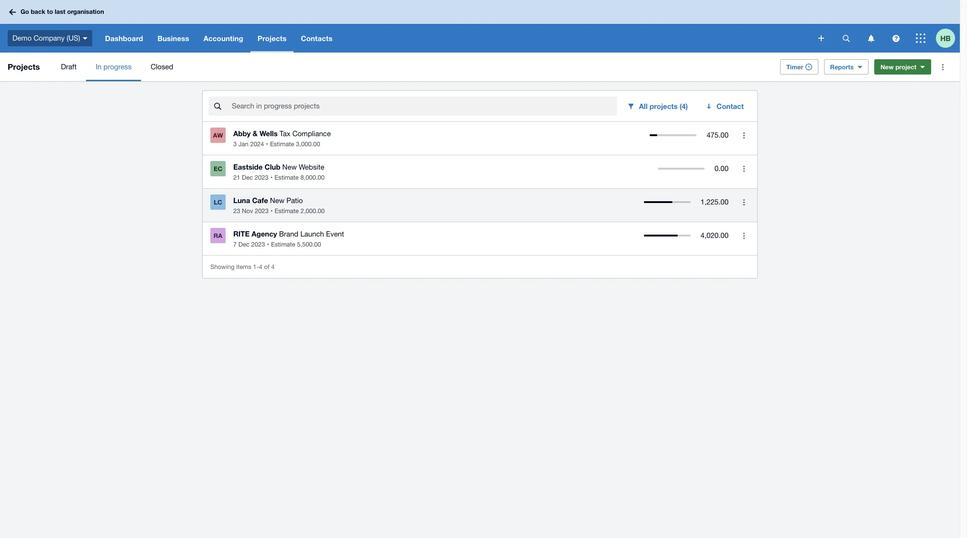 Task type: locate. For each thing, give the bounding box(es) containing it.
svg image
[[869, 35, 875, 42], [819, 35, 825, 41], [83, 37, 87, 40]]

2 more options image from the top
[[735, 226, 754, 245]]

new left project at the right top
[[881, 63, 894, 71]]

new inside eastside club new website 21 dec 2023 • estimate 8,000.00
[[283, 163, 297, 171]]

(us)
[[67, 34, 80, 42]]

estimate down tax
[[270, 141, 294, 148]]

contact
[[717, 102, 744, 111]]

new right club
[[283, 163, 297, 171]]

1 vertical spatial 2023
[[255, 208, 269, 215]]

new right cafe
[[270, 197, 285, 205]]

2023 inside luna cafe new patio 23 nov 2023 • estimate 2,000.00
[[255, 208, 269, 215]]

demo
[[12, 34, 32, 42]]

in
[[96, 63, 102, 71]]

contact button
[[700, 97, 752, 116]]

0 vertical spatial new
[[881, 63, 894, 71]]

0 vertical spatial more options image
[[735, 126, 754, 145]]

draft link
[[51, 53, 86, 81]]

7
[[233, 241, 237, 248]]

0 horizontal spatial projects
[[8, 62, 40, 72]]

svg image left hb
[[917, 33, 926, 43]]

demo company (us) button
[[0, 24, 98, 53]]

website
[[299, 163, 325, 171]]

svg image up reports popup button
[[843, 35, 850, 42]]

svg image inside go back to last organisation link
[[9, 9, 16, 15]]

0.00
[[715, 165, 729, 173]]

luna cafe new patio 23 nov 2023 • estimate 2,000.00
[[233, 196, 325, 215]]

1 horizontal spatial 4
[[271, 263, 275, 271]]

2 vertical spatial new
[[270, 197, 285, 205]]

closed link
[[141, 53, 183, 81]]

(4)
[[680, 102, 688, 111]]

estimate
[[270, 141, 294, 148], [275, 174, 299, 181], [275, 208, 299, 215], [271, 241, 295, 248]]

new for eastside club
[[283, 163, 297, 171]]

go back to last organisation
[[21, 8, 104, 15]]

in progress
[[96, 63, 132, 71]]

more options image for cafe
[[735, 193, 754, 212]]

estimate inside rite agency brand launch event 7 dec 2023 • estimate 5,500.00
[[271, 241, 295, 248]]

new inside popup button
[[881, 63, 894, 71]]

company
[[34, 34, 65, 42]]

475.00
[[707, 131, 729, 139]]

0 vertical spatial more options image
[[934, 57, 953, 77]]

projects down demo
[[8, 62, 40, 72]]

new inside luna cafe new patio 23 nov 2023 • estimate 2,000.00
[[270, 197, 285, 205]]

more options image right 4,020.00
[[735, 226, 754, 245]]

reports button
[[825, 59, 869, 75]]

rite agency brand launch event 7 dec 2023 • estimate 5,500.00
[[233, 230, 344, 248]]

2 vertical spatial more options image
[[735, 193, 754, 212]]

hb button
[[937, 24, 961, 53]]

svg image left go at the top left of page
[[9, 9, 16, 15]]

items
[[236, 263, 252, 271]]

0 vertical spatial 2023
[[255, 174, 269, 181]]

• down club
[[271, 174, 273, 181]]

tax
[[280, 130, 291, 138]]

more options image
[[934, 57, 953, 77], [735, 159, 754, 178], [735, 193, 754, 212]]

1 vertical spatial more options image
[[735, 226, 754, 245]]

4
[[259, 263, 263, 271], [271, 263, 275, 271]]

2023 down cafe
[[255, 208, 269, 215]]

1 vertical spatial new
[[283, 163, 297, 171]]

estimate inside abby & wells tax compliance 3 jan 2024 • estimate 3,000.00
[[270, 141, 294, 148]]

rite
[[233, 230, 250, 238]]

showing items 1-4 of 4
[[210, 263, 275, 271]]

1 vertical spatial dec
[[239, 241, 250, 248]]

0 vertical spatial dec
[[242, 174, 253, 181]]

jan
[[239, 141, 249, 148]]

•
[[266, 141, 268, 148], [271, 174, 273, 181], [271, 208, 273, 215], [267, 241, 269, 248]]

2 vertical spatial 2023
[[251, 241, 265, 248]]

lc
[[214, 199, 222, 206]]

dec right 7
[[239, 241, 250, 248]]

2023
[[255, 174, 269, 181], [255, 208, 269, 215], [251, 241, 265, 248]]

abby
[[233, 129, 251, 138]]

patio
[[287, 197, 303, 205]]

1 vertical spatial more options image
[[735, 159, 754, 178]]

more options image down hb
[[934, 57, 953, 77]]

business
[[158, 34, 189, 43]]

navigation
[[98, 24, 812, 53]]

last
[[55, 8, 65, 15]]

new
[[881, 63, 894, 71], [283, 163, 297, 171], [270, 197, 285, 205]]

progress
[[104, 63, 132, 71]]

all projects (4) button
[[621, 97, 696, 116]]

banner containing hb
[[0, 0, 961, 53]]

2023 down agency
[[251, 241, 265, 248]]

more options image right 475.00
[[735, 126, 754, 145]]

4 left of
[[259, 263, 263, 271]]

project
[[896, 63, 917, 71]]

projects
[[258, 34, 287, 43], [8, 62, 40, 72]]

4 right of
[[271, 263, 275, 271]]

estimate inside luna cafe new patio 23 nov 2023 • estimate 2,000.00
[[275, 208, 299, 215]]

dashboard link
[[98, 24, 150, 53]]

svg image
[[9, 9, 16, 15], [917, 33, 926, 43], [843, 35, 850, 42], [893, 35, 900, 42]]

eastside
[[233, 163, 263, 171]]

closed
[[151, 63, 173, 71]]

new for luna cafe
[[270, 197, 285, 205]]

dec right 21
[[242, 174, 253, 181]]

more options image for brand
[[735, 226, 754, 245]]

2 horizontal spatial svg image
[[869, 35, 875, 42]]

0 horizontal spatial 4
[[259, 263, 263, 271]]

dashboard
[[105, 34, 143, 43]]

projects
[[650, 102, 678, 111]]

new project
[[881, 63, 917, 71]]

estimate down club
[[275, 174, 299, 181]]

1 4 from the left
[[259, 263, 263, 271]]

0 vertical spatial projects
[[258, 34, 287, 43]]

in progress link
[[86, 53, 141, 81]]

timer button
[[781, 59, 819, 75]]

2,000.00
[[301, 208, 325, 215]]

eastside club new website 21 dec 2023 • estimate 8,000.00
[[233, 163, 325, 181]]

• right 2024
[[266, 141, 268, 148]]

3
[[233, 141, 237, 148]]

dec
[[242, 174, 253, 181], [239, 241, 250, 248]]

cafe
[[252, 196, 268, 205]]

2023 for cafe
[[255, 208, 269, 215]]

aw
[[213, 132, 223, 139]]

banner
[[0, 0, 961, 53]]

estimate down patio
[[275, 208, 299, 215]]

more options image
[[735, 126, 754, 145], [735, 226, 754, 245]]

1 vertical spatial projects
[[8, 62, 40, 72]]

dec inside rite agency brand launch event 7 dec 2023 • estimate 5,500.00
[[239, 241, 250, 248]]

more options image right 0.00
[[735, 159, 754, 178]]

1 more options image from the top
[[735, 126, 754, 145]]

projects left contacts
[[258, 34, 287, 43]]

2023 down club
[[255, 174, 269, 181]]

event
[[326, 230, 344, 238]]

• down agency
[[267, 241, 269, 248]]

all
[[640, 102, 648, 111]]

1 horizontal spatial projects
[[258, 34, 287, 43]]

projects button
[[251, 24, 294, 53]]

• up agency
[[271, 208, 273, 215]]

2023 inside eastside club new website 21 dec 2023 • estimate 8,000.00
[[255, 174, 269, 181]]

estimate down brand
[[271, 241, 295, 248]]

more options image right 1,225.00
[[735, 193, 754, 212]]

0 horizontal spatial svg image
[[83, 37, 87, 40]]



Task type: describe. For each thing, give the bounding box(es) containing it.
2 4 from the left
[[271, 263, 275, 271]]

8,000.00
[[301, 174, 325, 181]]

nov
[[242, 208, 253, 215]]

go back to last organisation link
[[6, 3, 110, 20]]

accounting button
[[196, 24, 251, 53]]

navigation containing dashboard
[[98, 24, 812, 53]]

demo company (us)
[[12, 34, 80, 42]]

club
[[265, 163, 281, 171]]

Search in progress projects search field
[[231, 97, 618, 115]]

&
[[253, 129, 258, 138]]

1-
[[253, 263, 259, 271]]

• inside rite agency brand launch event 7 dec 2023 • estimate 5,500.00
[[267, 241, 269, 248]]

brand
[[279, 230, 299, 238]]

21
[[233, 174, 240, 181]]

• inside eastside club new website 21 dec 2023 • estimate 8,000.00
[[271, 174, 273, 181]]

organisation
[[67, 8, 104, 15]]

2023 inside rite agency brand launch event 7 dec 2023 • estimate 5,500.00
[[251, 241, 265, 248]]

go
[[21, 8, 29, 15]]

all projects (4)
[[640, 102, 688, 111]]

contacts
[[301, 34, 333, 43]]

timer
[[787, 63, 804, 71]]

contacts button
[[294, 24, 340, 53]]

back
[[31, 8, 45, 15]]

ra
[[214, 232, 223, 240]]

1 horizontal spatial svg image
[[819, 35, 825, 41]]

of
[[264, 263, 270, 271]]

svg image up new project
[[893, 35, 900, 42]]

accounting
[[204, 34, 243, 43]]

luna
[[233, 196, 250, 205]]

projects inside popup button
[[258, 34, 287, 43]]

more options image for wells
[[735, 126, 754, 145]]

2023 for club
[[255, 174, 269, 181]]

new project button
[[875, 59, 932, 75]]

hb
[[941, 34, 951, 42]]

1,225.00
[[701, 198, 729, 206]]

3,000.00
[[296, 141, 320, 148]]

• inside luna cafe new patio 23 nov 2023 • estimate 2,000.00
[[271, 208, 273, 215]]

reports
[[831, 63, 854, 71]]

5,500.00
[[297, 241, 321, 248]]

dec inside eastside club new website 21 dec 2023 • estimate 8,000.00
[[242, 174, 253, 181]]

wells
[[260, 129, 278, 138]]

agency
[[252, 230, 277, 238]]

abby & wells tax compliance 3 jan 2024 • estimate 3,000.00
[[233, 129, 331, 148]]

draft
[[61, 63, 77, 71]]

• inside abby & wells tax compliance 3 jan 2024 • estimate 3,000.00
[[266, 141, 268, 148]]

svg image inside demo company (us) popup button
[[83, 37, 87, 40]]

business button
[[150, 24, 196, 53]]

more options image for club
[[735, 159, 754, 178]]

4,020.00
[[701, 232, 729, 240]]

ec
[[214, 165, 222, 173]]

showing
[[210, 263, 235, 271]]

2024
[[250, 141, 264, 148]]

estimate inside eastside club new website 21 dec 2023 • estimate 8,000.00
[[275, 174, 299, 181]]

launch
[[301, 230, 324, 238]]

compliance
[[293, 130, 331, 138]]

23
[[233, 208, 240, 215]]

to
[[47, 8, 53, 15]]



Task type: vqa. For each thing, say whether or not it's contained in the screenshot.


